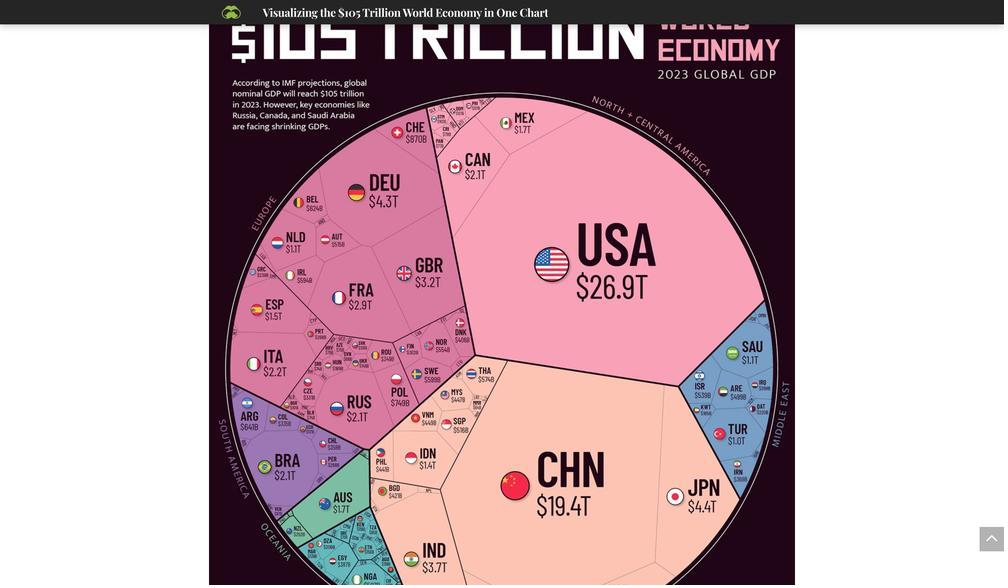 Task type: locate. For each thing, give the bounding box(es) containing it.
visual capitalist image
[[209, 5, 253, 20]]



Task type: vqa. For each thing, say whether or not it's contained in the screenshot.
Ant
no



